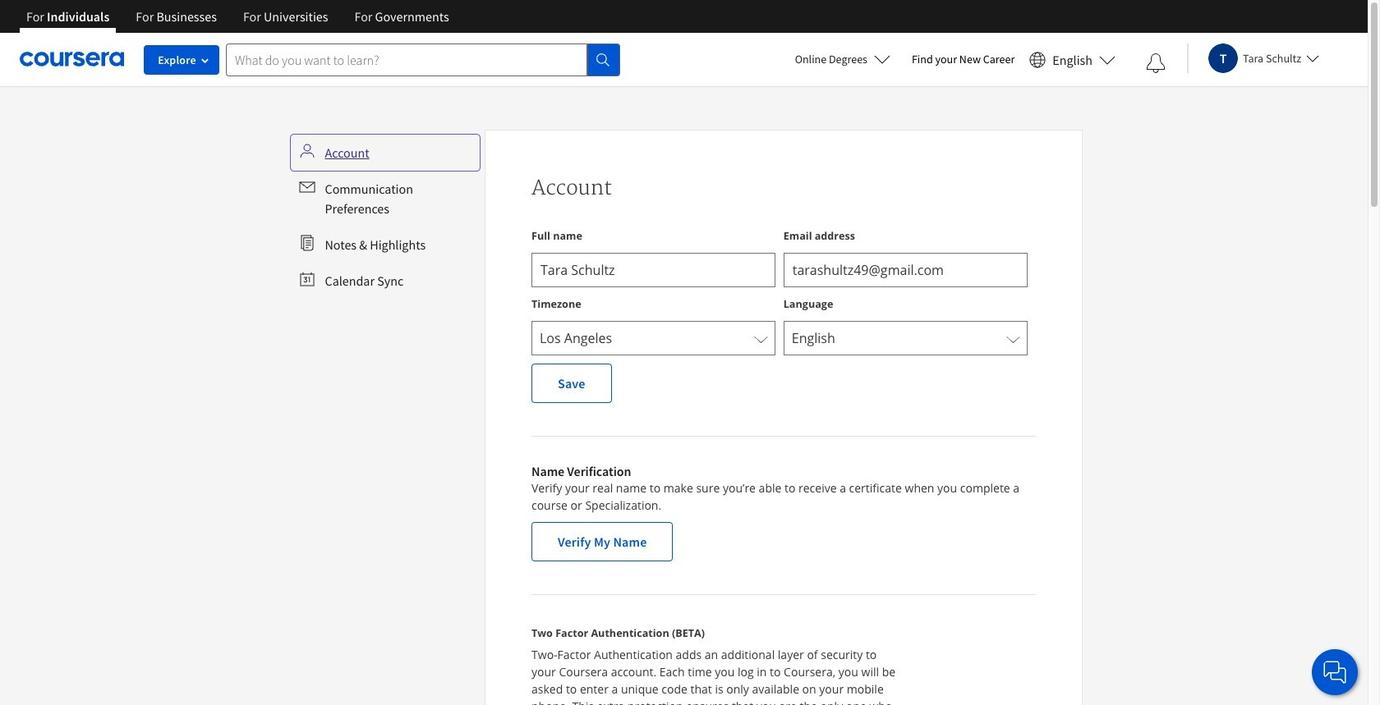 Task type: locate. For each thing, give the bounding box(es) containing it.
None text field
[[783, 253, 1027, 288]]

menu
[[292, 136, 478, 297]]

What do you want to learn? text field
[[226, 43, 587, 76]]

None search field
[[226, 43, 620, 76]]

None text field
[[531, 253, 775, 288]]



Task type: describe. For each thing, give the bounding box(es) containing it.
banner navigation
[[13, 0, 462, 45]]

coursera image
[[20, 46, 124, 72]]



Task type: vqa. For each thing, say whether or not it's contained in the screenshot.
Student Experience LINK
no



